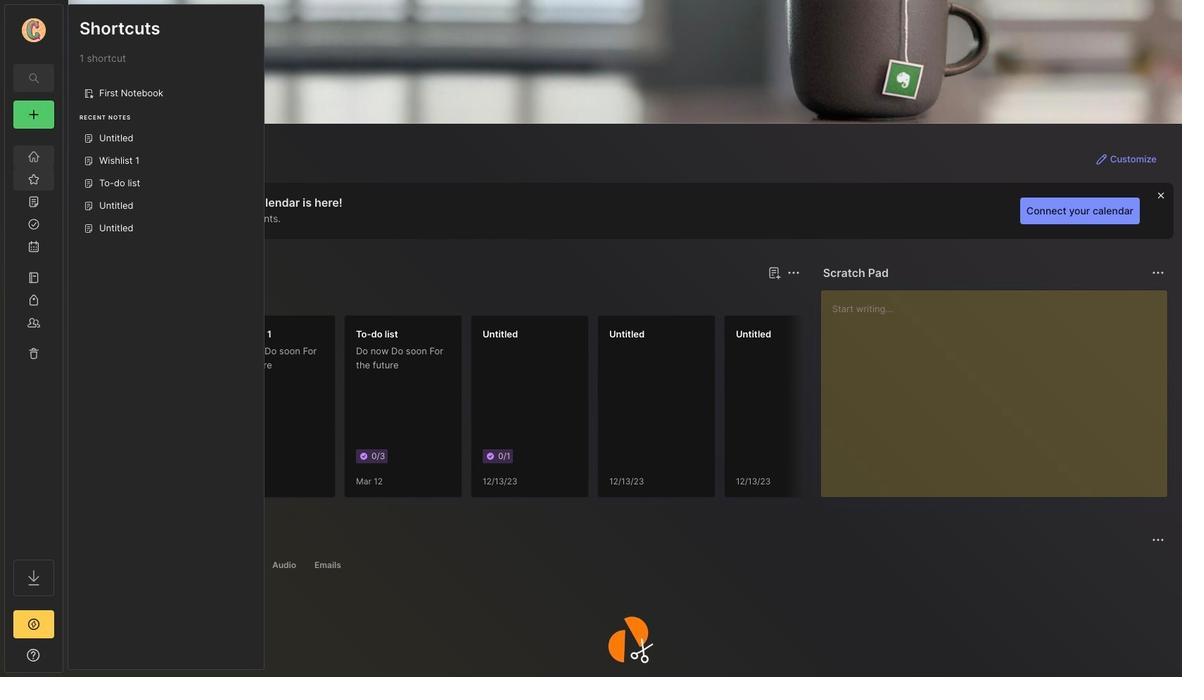 Task type: describe. For each thing, give the bounding box(es) containing it.
Start writing… text field
[[832, 291, 1167, 486]]

home image
[[27, 150, 41, 164]]



Task type: vqa. For each thing, say whether or not it's contained in the screenshot.
the "what's new" field
yes



Task type: locate. For each thing, give the bounding box(es) containing it.
upgrade image
[[25, 616, 42, 633]]

edit search image
[[25, 70, 42, 87]]

Account field
[[5, 16, 63, 44]]

WHAT'S NEW field
[[5, 645, 63, 667]]

tab list
[[94, 557, 1163, 574]]

tab
[[141, 290, 198, 307], [94, 557, 147, 574], [201, 557, 260, 574], [266, 557, 303, 574], [308, 557, 347, 574]]

tree
[[5, 137, 63, 547]]

tree inside the main element
[[5, 137, 63, 547]]

click to expand image
[[62, 652, 72, 669]]

account image
[[22, 18, 46, 42]]

main element
[[0, 0, 68, 678]]

row group
[[91, 315, 1104, 507]]



